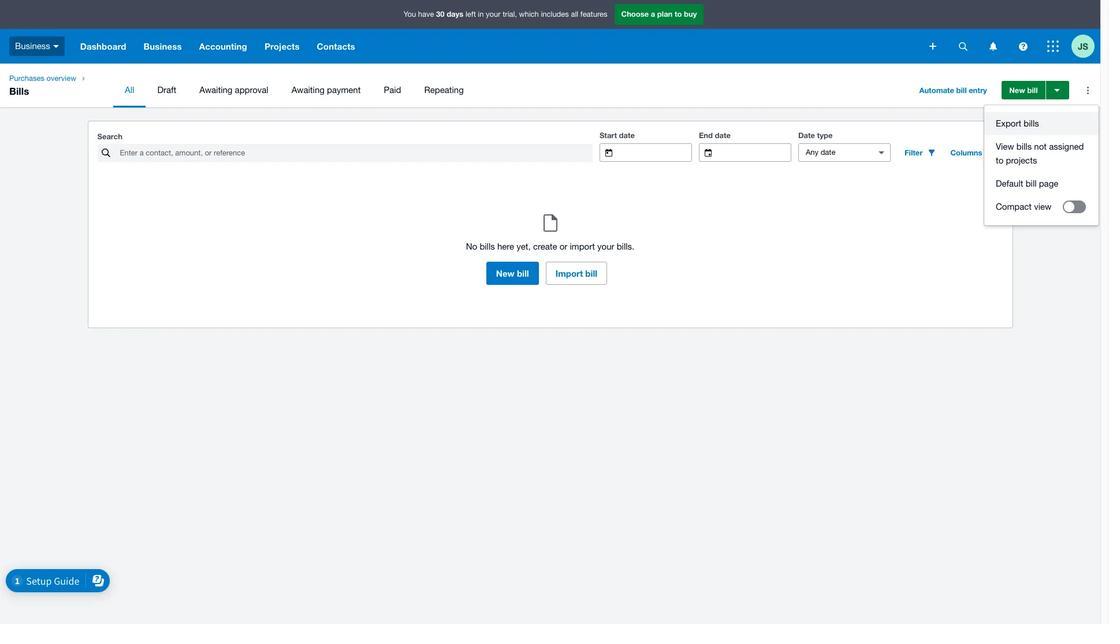 Task type: locate. For each thing, give the bounding box(es) containing it.
export
[[996, 118, 1022, 128]]

to
[[675, 9, 682, 19], [996, 155, 1004, 165]]

your left bills.
[[598, 242, 615, 251]]

your right 'in'
[[486, 10, 501, 19]]

group
[[985, 105, 1099, 225]]

bill for new bill button to the bottom
[[517, 268, 529, 279]]

menu
[[113, 73, 904, 108]]

bill inside automate bill entry popup button
[[957, 86, 967, 95]]

bills right export
[[1024, 118, 1040, 128]]

bills inside view bills not assigned to projects
[[1017, 142, 1032, 151]]

0 vertical spatial new bill
[[1010, 86, 1038, 95]]

1 horizontal spatial new
[[1010, 86, 1026, 95]]

0 horizontal spatial your
[[486, 10, 501, 19]]

automate
[[920, 86, 955, 95]]

js button
[[1072, 29, 1101, 64]]

business
[[15, 41, 50, 51], [144, 41, 182, 51]]

navigation
[[72, 29, 922, 64]]

date
[[619, 131, 635, 140], [715, 131, 731, 140]]

accounting button
[[191, 29, 256, 64]]

2 awaiting from the left
[[292, 85, 325, 95]]

choose a plan to buy
[[622, 9, 697, 19]]

compact view button
[[985, 195, 1099, 218]]

1 vertical spatial new bill
[[496, 268, 529, 279]]

columns button
[[944, 143, 1004, 162]]

2 date from the left
[[715, 131, 731, 140]]

buy
[[684, 9, 697, 19]]

business button
[[135, 29, 191, 64]]

banner
[[0, 0, 1101, 64]]

yet,
[[517, 242, 531, 251]]

new
[[1010, 86, 1026, 95], [496, 268, 515, 279]]

0 horizontal spatial business
[[15, 41, 50, 51]]

svg image inside business popup button
[[53, 45, 59, 48]]

here
[[498, 242, 514, 251]]

to down view
[[996, 155, 1004, 165]]

svg image
[[959, 42, 968, 51], [990, 42, 997, 51], [1019, 42, 1028, 51], [930, 43, 937, 50], [53, 45, 59, 48]]

menu inside bills navigation
[[113, 73, 904, 108]]

your
[[486, 10, 501, 19], [598, 242, 615, 251]]

awaiting approval
[[200, 85, 269, 95]]

1 vertical spatial to
[[996, 155, 1004, 165]]

import bill button
[[546, 262, 608, 285]]

business inside business dropdown button
[[144, 41, 182, 51]]

1 vertical spatial new bill button
[[487, 262, 539, 285]]

new bill down 'here' on the top left of the page
[[496, 268, 529, 279]]

overview
[[47, 74, 76, 83]]

awaiting payment link
[[280, 73, 372, 108]]

date right end
[[715, 131, 731, 140]]

draft
[[157, 85, 176, 95]]

awaiting
[[200, 85, 233, 95], [292, 85, 325, 95]]

new down 'here' on the top left of the page
[[496, 268, 515, 279]]

new bill button
[[1002, 81, 1046, 99], [487, 262, 539, 285]]

trial,
[[503, 10, 517, 19]]

bill up export bills button on the top right of page
[[1028, 86, 1038, 95]]

new bill
[[1010, 86, 1038, 95], [496, 268, 529, 279]]

bill inside import bill button
[[586, 268, 598, 279]]

svg image
[[1048, 40, 1059, 52]]

bill down yet,
[[517, 268, 529, 279]]

1 horizontal spatial awaiting
[[292, 85, 325, 95]]

no bills here yet, create or import your bills.
[[466, 242, 635, 251]]

import
[[570, 242, 595, 251]]

list box
[[985, 105, 1099, 225]]

bills up 'projects'
[[1017, 142, 1032, 151]]

awaiting left approval
[[200, 85, 233, 95]]

contacts button
[[308, 29, 364, 64]]

repeating link
[[413, 73, 476, 108]]

includes
[[541, 10, 569, 19]]

new bill up export bills
[[1010, 86, 1038, 95]]

0 horizontal spatial awaiting
[[200, 85, 233, 95]]

left
[[466, 10, 476, 19]]

bill inside default bill page button
[[1026, 179, 1037, 188]]

2 vertical spatial bills
[[480, 242, 495, 251]]

not
[[1035, 142, 1047, 151]]

new bill button inside bills navigation
[[1002, 81, 1046, 99]]

navigation containing dashboard
[[72, 29, 922, 64]]

1 vertical spatial bills
[[1017, 142, 1032, 151]]

awaiting approval link
[[188, 73, 280, 108]]

bill right import
[[586, 268, 598, 279]]

1 date from the left
[[619, 131, 635, 140]]

new bill button up export bills
[[1002, 81, 1046, 99]]

End date field
[[721, 144, 791, 161]]

1 horizontal spatial to
[[996, 155, 1004, 165]]

business up purchases
[[15, 41, 50, 51]]

bill left entry
[[957, 86, 967, 95]]

1 horizontal spatial date
[[715, 131, 731, 140]]

1 awaiting from the left
[[200, 85, 233, 95]]

0 horizontal spatial new bill
[[496, 268, 529, 279]]

date for start date
[[619, 131, 635, 140]]

days
[[447, 9, 464, 19]]

view bills not assigned to projects link
[[985, 135, 1099, 172]]

bills inside button
[[1024, 118, 1040, 128]]

1 vertical spatial new
[[496, 268, 515, 279]]

dashboard link
[[72, 29, 135, 64]]

automate bill entry button
[[913, 81, 995, 99]]

projects
[[265, 41, 300, 51]]

new for new bill button to the bottom
[[496, 268, 515, 279]]

default bill page button
[[985, 172, 1099, 195]]

bill
[[957, 86, 967, 95], [1028, 86, 1038, 95], [1026, 179, 1037, 188], [517, 268, 529, 279], [586, 268, 598, 279]]

new up export bills
[[1010, 86, 1026, 95]]

columns
[[951, 148, 983, 157]]

0 vertical spatial to
[[675, 9, 682, 19]]

awaiting left payment
[[292, 85, 325, 95]]

business up draft
[[144, 41, 182, 51]]

1 horizontal spatial new bill button
[[1002, 81, 1046, 99]]

export bills button
[[985, 112, 1099, 135]]

0 vertical spatial new
[[1010, 86, 1026, 95]]

type
[[818, 131, 833, 140]]

0 vertical spatial bills
[[1024, 118, 1040, 128]]

date right start at the right top of the page
[[619, 131, 635, 140]]

import
[[556, 268, 583, 279]]

new inside bills navigation
[[1010, 86, 1026, 95]]

0 vertical spatial new bill button
[[1002, 81, 1046, 99]]

1 horizontal spatial new bill
[[1010, 86, 1038, 95]]

bills right no
[[480, 242, 495, 251]]

filter
[[905, 148, 923, 157]]

payment
[[327, 85, 361, 95]]

0 horizontal spatial new
[[496, 268, 515, 279]]

0 horizontal spatial new bill button
[[487, 262, 539, 285]]

end
[[699, 131, 713, 140]]

all
[[125, 85, 134, 95]]

bill for new bill button inside bills navigation
[[1028, 86, 1038, 95]]

new bill button down 'here' on the top left of the page
[[487, 262, 539, 285]]

0 horizontal spatial to
[[675, 9, 682, 19]]

menu containing all
[[113, 73, 904, 108]]

1 vertical spatial your
[[598, 242, 615, 251]]

features
[[581, 10, 608, 19]]

0 horizontal spatial date
[[619, 131, 635, 140]]

1 horizontal spatial business
[[144, 41, 182, 51]]

plan
[[658, 9, 673, 19]]

you have 30 days left in your trial, which includes all features
[[404, 9, 608, 19]]

bills for no
[[480, 242, 495, 251]]

you
[[404, 10, 416, 19]]

1 horizontal spatial your
[[598, 242, 615, 251]]

new bill inside bills navigation
[[1010, 86, 1038, 95]]

bill left page in the top right of the page
[[1026, 179, 1037, 188]]

bills
[[1024, 118, 1040, 128], [1017, 142, 1032, 151], [480, 242, 495, 251]]

to left buy
[[675, 9, 682, 19]]

0 vertical spatial your
[[486, 10, 501, 19]]

search
[[97, 132, 122, 141]]

all link
[[113, 73, 146, 108]]

list box containing export bills
[[985, 105, 1099, 225]]

have
[[418, 10, 434, 19]]



Task type: describe. For each thing, give the bounding box(es) containing it.
bill for automate bill entry popup button
[[957, 86, 967, 95]]

view
[[996, 142, 1015, 151]]

overflow menu image
[[1077, 79, 1100, 102]]

new bill for new bill button to the bottom
[[496, 268, 529, 279]]

view
[[1035, 202, 1052, 212]]

projects
[[1007, 155, 1038, 165]]

default
[[996, 179, 1024, 188]]

group containing export bills
[[985, 105, 1099, 225]]

Search field
[[119, 144, 593, 162]]

bills.
[[617, 242, 635, 251]]

new bill for new bill button inside bills navigation
[[1010, 86, 1038, 95]]

accounting
[[199, 41, 247, 51]]

import bill
[[556, 268, 598, 279]]

js
[[1078, 41, 1089, 51]]

page
[[1040, 179, 1059, 188]]

Start date field
[[622, 144, 692, 161]]

in
[[478, 10, 484, 19]]

all
[[571, 10, 579, 19]]

no
[[466, 242, 478, 251]]

contacts
[[317, 41, 355, 51]]

choose
[[622, 9, 649, 19]]

purchases overview link
[[5, 73, 81, 84]]

Date type field
[[799, 144, 869, 161]]

bills
[[9, 85, 29, 97]]

purchases overview
[[9, 74, 76, 83]]

export bills
[[996, 118, 1040, 128]]

start date
[[600, 131, 635, 140]]

business button
[[0, 29, 72, 64]]

date for end date
[[715, 131, 731, 140]]

view bills not assigned to projects
[[996, 142, 1085, 165]]

purchases
[[9, 74, 44, 83]]

bills for view
[[1017, 142, 1032, 151]]

dashboard
[[80, 41, 126, 51]]

to inside view bills not assigned to projects
[[996, 155, 1004, 165]]

filter button
[[898, 143, 944, 162]]

projects button
[[256, 29, 308, 64]]

awaiting payment
[[292, 85, 361, 95]]

bill for import bill button
[[586, 268, 598, 279]]

awaiting for awaiting approval
[[200, 85, 233, 95]]

business inside business popup button
[[15, 41, 50, 51]]

bills for export
[[1024, 118, 1040, 128]]

navigation inside banner
[[72, 29, 922, 64]]

compact
[[996, 202, 1032, 212]]

automate bill entry
[[920, 86, 988, 95]]

approval
[[235, 85, 269, 95]]

awaiting for awaiting payment
[[292, 85, 325, 95]]

create
[[533, 242, 558, 251]]

default bill page
[[996, 179, 1059, 188]]

your inside you have 30 days left in your trial, which includes all features
[[486, 10, 501, 19]]

compact view
[[996, 202, 1052, 212]]

bills navigation
[[0, 64, 1101, 108]]

a
[[651, 9, 656, 19]]

assigned
[[1050, 142, 1085, 151]]

or
[[560, 242, 568, 251]]

which
[[519, 10, 539, 19]]

date type
[[799, 131, 833, 140]]

paid link
[[372, 73, 413, 108]]

repeating
[[424, 85, 464, 95]]

draft link
[[146, 73, 188, 108]]

paid
[[384, 85, 401, 95]]

date
[[799, 131, 816, 140]]

start
[[600, 131, 617, 140]]

end date
[[699, 131, 731, 140]]

30
[[436, 9, 445, 19]]

entry
[[969, 86, 988, 95]]

new for new bill button inside bills navigation
[[1010, 86, 1026, 95]]

banner containing js
[[0, 0, 1101, 64]]



Task type: vqa. For each thing, say whether or not it's contained in the screenshot.
bottom NEW
yes



